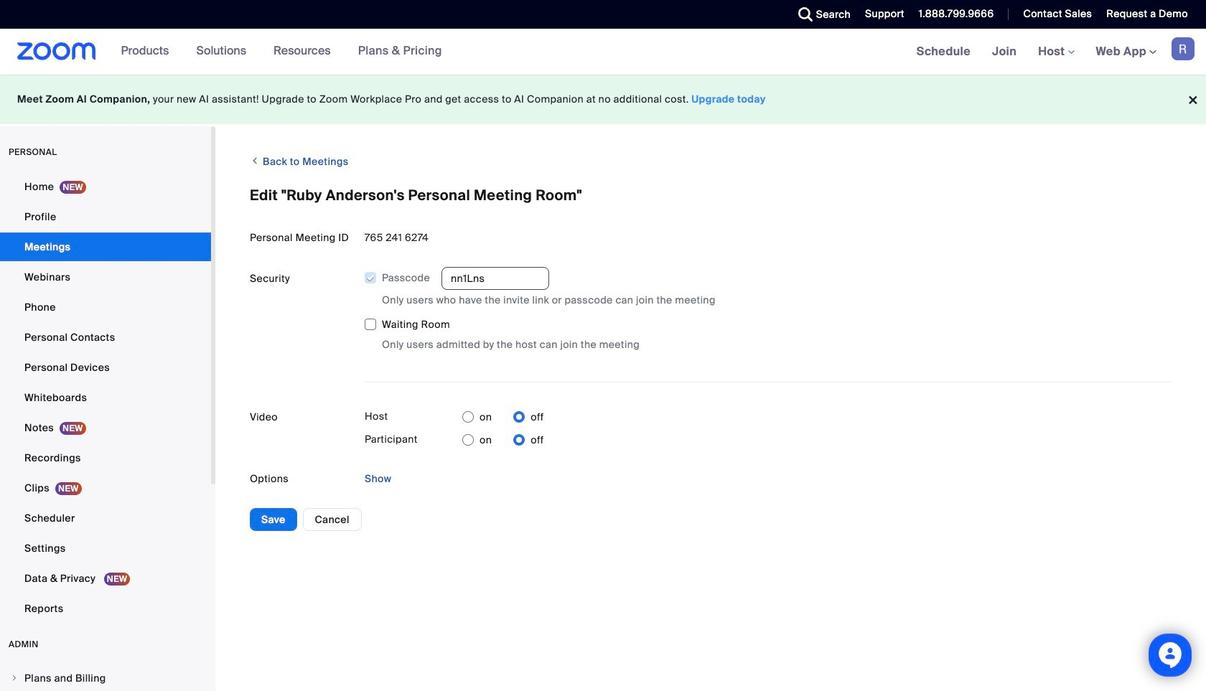 Task type: vqa. For each thing, say whether or not it's contained in the screenshot.
option group
yes



Task type: describe. For each thing, give the bounding box(es) containing it.
right image
[[10, 674, 19, 683]]

2 option group from the top
[[462, 429, 544, 452]]

product information navigation
[[110, 29, 453, 75]]



Task type: locate. For each thing, give the bounding box(es) containing it.
banner
[[0, 29, 1206, 75]]

zoom logo image
[[17, 42, 96, 60]]

meetings navigation
[[906, 29, 1206, 75]]

group
[[364, 267, 1172, 353]]

None text field
[[442, 267, 549, 290]]

personal menu menu
[[0, 172, 211, 625]]

profile picture image
[[1172, 37, 1195, 60]]

option group
[[462, 406, 544, 429], [462, 429, 544, 452]]

menu item
[[0, 665, 211, 691]]

footer
[[0, 75, 1206, 124]]

left image
[[250, 154, 260, 168]]

1 option group from the top
[[462, 406, 544, 429]]



